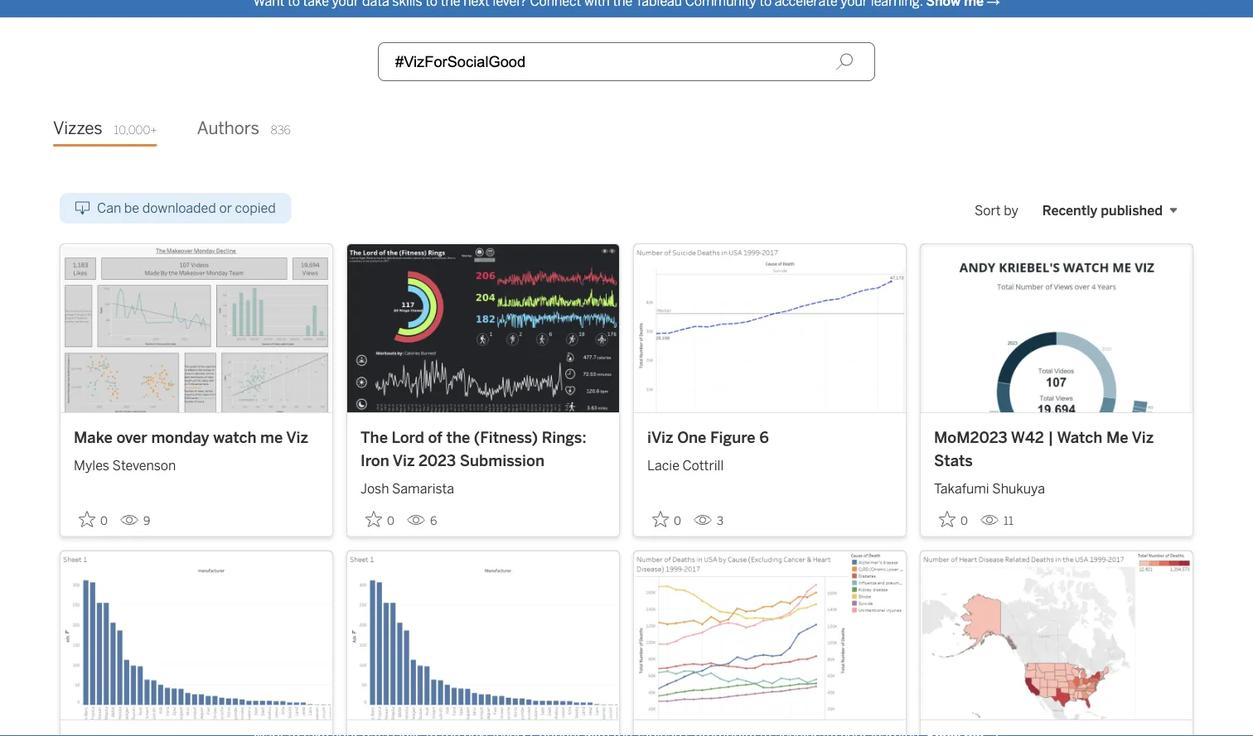 Task type: vqa. For each thing, say whether or not it's contained in the screenshot.
Takafumi Shukuya
yes



Task type: describe. For each thing, give the bounding box(es) containing it.
iviz
[[647, 429, 673, 447]]

vizzes
[[53, 118, 103, 139]]

shukuya
[[992, 481, 1045, 497]]

lacie cottrill
[[647, 458, 724, 474]]

monday
[[151, 429, 209, 447]]

figure
[[710, 429, 755, 447]]

add favorite button for iviz one figure 6
[[647, 507, 687, 533]]

myles
[[74, 458, 109, 474]]

can be downloaded or copied
[[97, 200, 276, 216]]

10,000+
[[114, 123, 157, 137]]

make
[[74, 429, 113, 447]]

|
[[1048, 429, 1054, 447]]

recently published
[[1042, 202, 1163, 218]]

the
[[446, 429, 470, 447]]

w42
[[1011, 429, 1044, 447]]

takafumi shukuya link
[[934, 472, 1179, 499]]

lacie cottrill link
[[647, 450, 893, 476]]

viz for make over monday watch me viz
[[286, 429, 308, 447]]

copied
[[235, 200, 276, 216]]

recently
[[1042, 202, 1097, 218]]

6 views element
[[400, 508, 444, 535]]

lord
[[392, 429, 424, 447]]

the lord of the (fitness) rings: iron viz 2023 submission
[[360, 429, 586, 470]]

3 views element
[[687, 508, 730, 535]]

viz for mom2023 w42 | watch me viz stats
[[1132, 429, 1154, 447]]

iviz one figure 6 link
[[647, 427, 893, 450]]

(fitness)
[[474, 429, 538, 447]]

me
[[260, 429, 283, 447]]

11
[[1004, 515, 1013, 528]]

over
[[116, 429, 147, 447]]

lacie
[[647, 458, 679, 474]]

myles stevenson
[[74, 458, 176, 474]]

josh samarista
[[360, 481, 454, 497]]

authors
[[197, 118, 259, 139]]

search image
[[835, 53, 854, 71]]

rings:
[[542, 429, 586, 447]]

published
[[1101, 202, 1163, 218]]

recently published button
[[1027, 193, 1193, 228]]

Search input field
[[378, 42, 875, 81]]

myles stevenson link
[[74, 450, 319, 476]]

josh
[[360, 481, 389, 497]]

stevenson
[[112, 458, 176, 474]]

mom2023 w42 | watch me viz stats
[[934, 429, 1154, 470]]

downloaded
[[142, 200, 216, 216]]

can
[[97, 200, 121, 216]]

iviz one figure 6
[[647, 429, 769, 447]]

836
[[271, 123, 291, 137]]

the lord of the (fitness) rings: iron viz 2023 submission link
[[360, 427, 606, 472]]

make over monday watch me viz
[[74, 429, 308, 447]]

josh samarista link
[[360, 472, 606, 499]]

add favorite button for the lord of the (fitness) rings: iron viz 2023 submission
[[360, 507, 400, 533]]

sort
[[975, 202, 1001, 218]]



Task type: locate. For each thing, give the bounding box(es) containing it.
Add Favorite button
[[74, 507, 114, 533], [360, 507, 400, 533], [647, 507, 687, 533]]

watch
[[213, 429, 256, 447]]

workbook thumbnail image
[[60, 244, 332, 413], [347, 244, 619, 413], [634, 244, 906, 413], [921, 244, 1193, 413], [60, 552, 332, 720], [347, 552, 619, 720], [634, 552, 906, 720], [921, 552, 1193, 720]]

add favorite button down josh
[[360, 507, 400, 533]]

viz inside mom2023 w42 | watch me viz stats
[[1132, 429, 1154, 447]]

1 horizontal spatial 6
[[759, 429, 769, 447]]

4 0 from the left
[[960, 515, 968, 528]]

3 add favorite button from the left
[[647, 507, 687, 533]]

of
[[428, 429, 442, 447]]

viz inside the lord of the (fitness) rings: iron viz 2023 submission
[[393, 452, 415, 470]]

6 up lacie cottrill link
[[759, 429, 769, 447]]

sort by
[[975, 202, 1018, 218]]

0 horizontal spatial 6
[[430, 515, 437, 528]]

make over monday watch me viz link
[[74, 427, 319, 450]]

me
[[1106, 429, 1128, 447]]

2 0 from the left
[[387, 515, 394, 528]]

mom2023
[[934, 429, 1007, 447]]

Add Favorite button
[[934, 507, 974, 533]]

1 horizontal spatial viz
[[393, 452, 415, 470]]

2 add favorite button from the left
[[360, 507, 400, 533]]

mom2023 w42 | watch me viz stats link
[[934, 427, 1179, 472]]

9 views element
[[114, 508, 157, 535]]

1 0 from the left
[[100, 515, 108, 528]]

0 for iviz one figure 6
[[674, 515, 681, 528]]

0 horizontal spatial add favorite button
[[74, 507, 114, 533]]

by
[[1004, 202, 1018, 218]]

0 for make over monday watch me viz
[[100, 515, 108, 528]]

9
[[143, 515, 150, 528]]

11 views element
[[974, 508, 1020, 535]]

6
[[759, 429, 769, 447], [430, 515, 437, 528]]

2 horizontal spatial viz
[[1132, 429, 1154, 447]]

add favorite button left 3
[[647, 507, 687, 533]]

watch
[[1057, 429, 1102, 447]]

0 inside button
[[960, 515, 968, 528]]

or
[[219, 200, 232, 216]]

0 for the lord of the (fitness) rings: iron viz 2023 submission
[[387, 515, 394, 528]]

be
[[124, 200, 139, 216]]

2 horizontal spatial add favorite button
[[647, 507, 687, 533]]

0 left 9 views element
[[100, 515, 108, 528]]

can be downloaded or copied button
[[60, 193, 291, 224]]

6 down samarista
[[430, 515, 437, 528]]

cottrill
[[682, 458, 724, 474]]

viz
[[286, 429, 308, 447], [1132, 429, 1154, 447], [393, 452, 415, 470]]

0 vertical spatial 6
[[759, 429, 769, 447]]

takafumi shukuya
[[934, 481, 1045, 497]]

0 horizontal spatial viz
[[286, 429, 308, 447]]

one
[[677, 429, 706, 447]]

1 horizontal spatial add favorite button
[[360, 507, 400, 533]]

iron
[[360, 452, 389, 470]]

0
[[100, 515, 108, 528], [387, 515, 394, 528], [674, 515, 681, 528], [960, 515, 968, 528]]

the
[[360, 429, 388, 447]]

1 add favorite button from the left
[[74, 507, 114, 533]]

0 left 11 views "element"
[[960, 515, 968, 528]]

samarista
[[392, 481, 454, 497]]

stats
[[934, 452, 973, 470]]

1 vertical spatial 6
[[430, 515, 437, 528]]

2023
[[418, 452, 456, 470]]

viz inside make over monday watch me viz link
[[286, 429, 308, 447]]

0 left 6 views element
[[387, 515, 394, 528]]

add favorite button left '9'
[[74, 507, 114, 533]]

3 0 from the left
[[674, 515, 681, 528]]

takafumi
[[934, 481, 989, 497]]

0 left 3 views element on the right of the page
[[674, 515, 681, 528]]

add favorite button for make over monday watch me viz
[[74, 507, 114, 533]]

0 for mom2023 w42 | watch me viz stats
[[960, 515, 968, 528]]

submission
[[460, 452, 544, 470]]

3
[[717, 515, 724, 528]]



